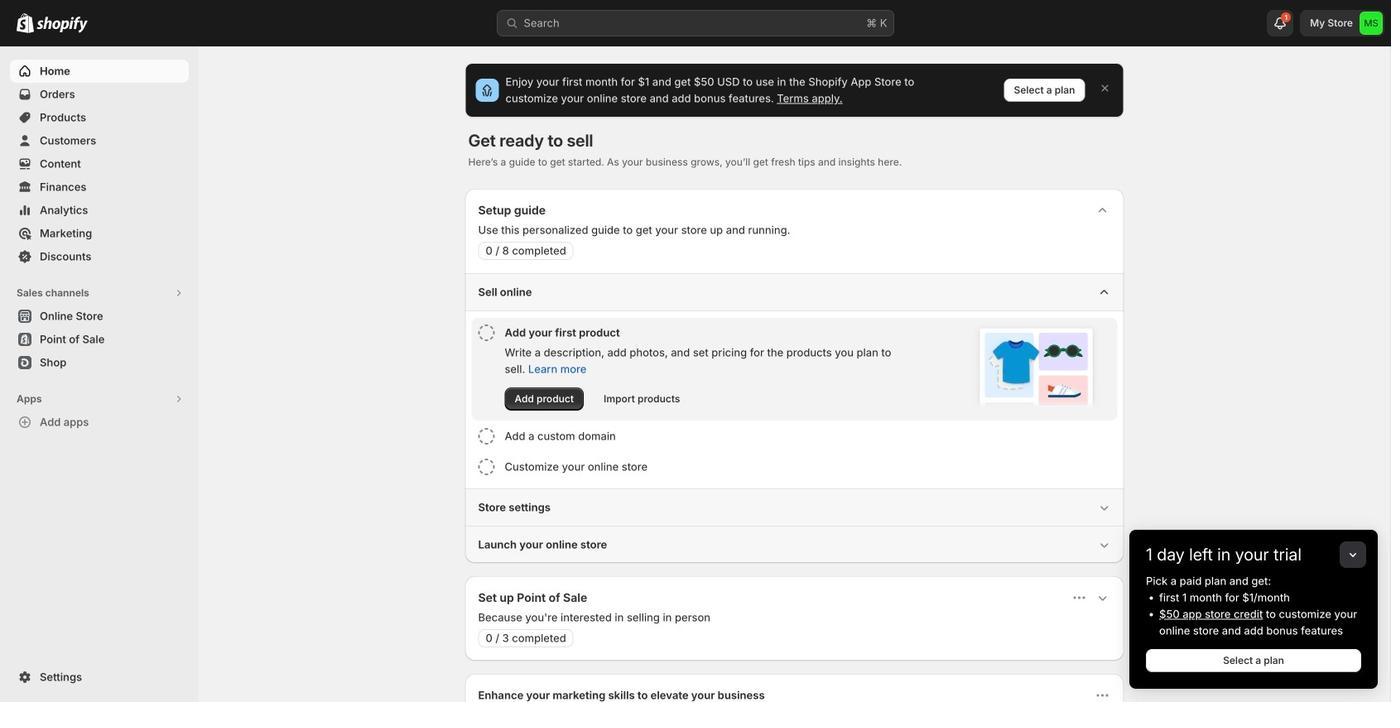 Task type: vqa. For each thing, say whether or not it's contained in the screenshot.
add your first product Group
yes



Task type: locate. For each thing, give the bounding box(es) containing it.
shopify image
[[17, 13, 34, 33], [36, 16, 88, 33]]

setup guide region
[[465, 189, 1125, 563]]

sell online group
[[465, 273, 1125, 489]]

mark customize your online store as done image
[[478, 459, 495, 475]]

mark add a custom domain as done image
[[478, 428, 495, 445]]

add a custom domain group
[[472, 422, 1118, 451]]



Task type: describe. For each thing, give the bounding box(es) containing it.
customize your online store group
[[472, 452, 1118, 482]]

add your first product group
[[472, 318, 1118, 421]]

mark add your first product as done image
[[478, 325, 495, 341]]

0 horizontal spatial shopify image
[[17, 13, 34, 33]]

my store image
[[1360, 12, 1383, 35]]

1 horizontal spatial shopify image
[[36, 16, 88, 33]]

guide categories group
[[465, 273, 1125, 563]]



